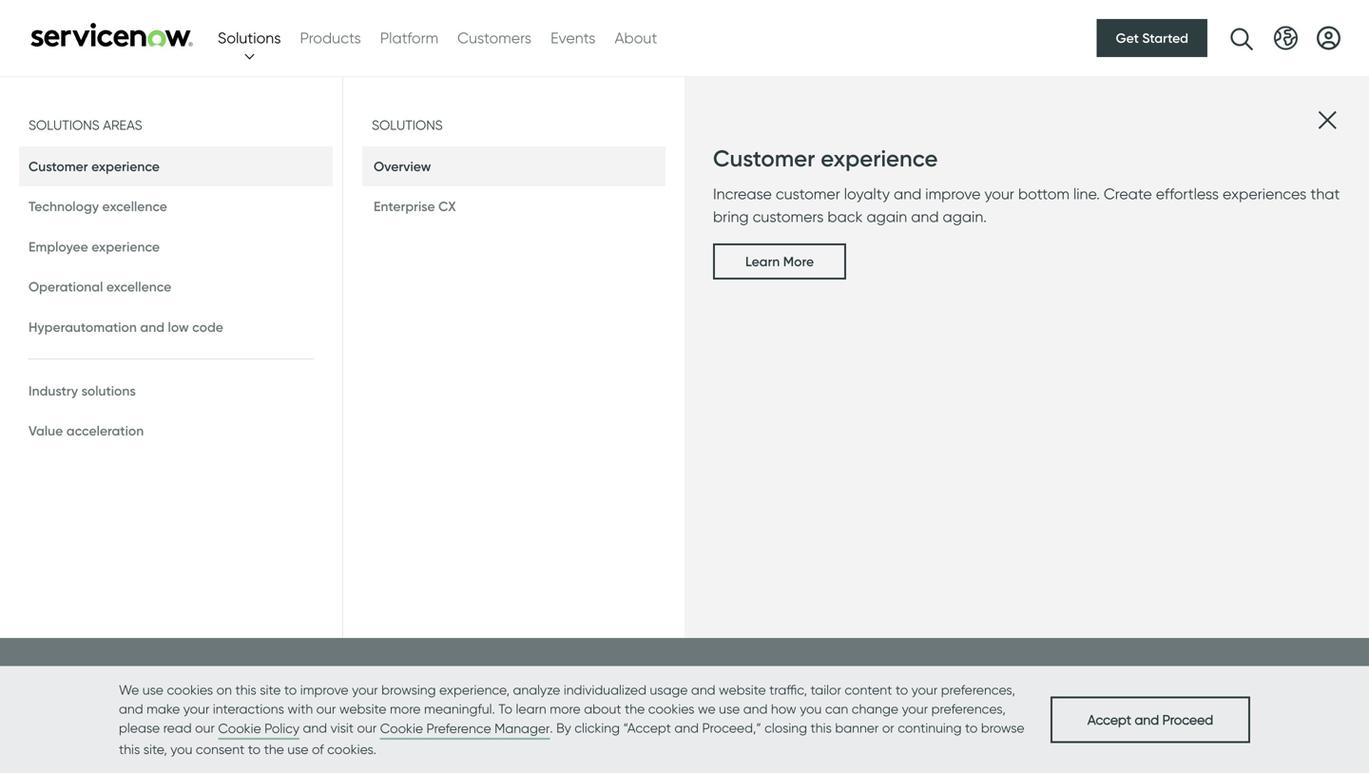 Task type: locate. For each thing, give the bounding box(es) containing it.
you
[[800, 701, 822, 717], [171, 741, 193, 758]]

you down tailor
[[800, 701, 822, 717]]

1 vertical spatial excellence
[[106, 279, 172, 295]]

and up of
[[303, 720, 327, 736]]

customer up increase
[[713, 144, 816, 172]]

1 horizontal spatial our
[[316, 701, 336, 717]]

hyperautomation
[[29, 319, 137, 335]]

proceed
[[1163, 712, 1214, 728]]

1 vertical spatial improve
[[300, 682, 349, 698]]

manager
[[495, 721, 550, 737]]

this down please
[[119, 741, 140, 758]]

customer
[[713, 144, 816, 172], [29, 158, 88, 175]]

and down we
[[675, 720, 699, 736]]

website up proceed,"
[[719, 682, 766, 698]]

1 horizontal spatial you
[[800, 701, 822, 717]]

get started link
[[1097, 19, 1208, 57]]

1 horizontal spatial cookies
[[649, 701, 695, 717]]

the down policy
[[264, 741, 284, 758]]

tailor
[[811, 682, 842, 698]]

0 vertical spatial excellence
[[102, 199, 167, 215]]

cookie policy link
[[218, 719, 300, 740]]

change
[[852, 701, 899, 717]]

1 horizontal spatial use
[[288, 741, 309, 758]]

meaningful.
[[424, 701, 495, 717]]

website
[[719, 682, 766, 698], [339, 701, 387, 717]]

with
[[288, 701, 313, 717]]

we
[[119, 682, 139, 698]]

our right visit
[[357, 720, 377, 736]]

more down browsing
[[390, 701, 421, 717]]

solutions left products
[[218, 29, 281, 47]]

experience,
[[439, 682, 510, 698]]

cookie preference manager link
[[380, 719, 550, 740]]

loyalty
[[844, 185, 890, 203]]

to right site
[[284, 682, 297, 698]]

this up interactions
[[235, 682, 257, 698]]

0 horizontal spatial website
[[339, 701, 387, 717]]

that
[[1311, 185, 1341, 203]]

the inside . by clicking "accept and proceed," closing this banner or continuing to browse this site, you consent to the use of cookies.
[[264, 741, 284, 758]]

0 vertical spatial the
[[625, 701, 645, 717]]

.
[[550, 720, 553, 736]]

closing
[[765, 720, 808, 736]]

learn more
[[746, 254, 814, 270]]

2 horizontal spatial this
[[811, 720, 832, 736]]

0 horizontal spatial the
[[264, 741, 284, 758]]

this down the can
[[811, 720, 832, 736]]

back
[[828, 208, 863, 226]]

our inside cookie policy and visit our cookie preference manager
[[357, 720, 377, 736]]

0 horizontal spatial you
[[171, 741, 193, 758]]

to
[[284, 682, 297, 698], [896, 682, 909, 698], [966, 720, 978, 736], [248, 741, 261, 758]]

solutions
[[81, 383, 136, 399]]

increase
[[713, 185, 772, 203]]

improve
[[926, 185, 981, 203], [300, 682, 349, 698]]

usage
[[650, 682, 688, 698]]

about
[[584, 701, 622, 717]]

our up visit
[[316, 701, 336, 717]]

experience inside 'link'
[[92, 239, 160, 255]]

solutions
[[218, 29, 281, 47], [29, 117, 100, 133], [372, 117, 443, 133]]

improve inside increase customer loyalty and improve your bottom line. create effortless experiences that bring customers back again and again.
[[926, 185, 981, 203]]

2 horizontal spatial use
[[719, 701, 740, 717]]

more up by
[[550, 701, 581, 717]]

value acceleration
[[29, 423, 144, 439]]

experience for customer experience link
[[91, 158, 160, 175]]

1 vertical spatial you
[[171, 741, 193, 758]]

increase customer loyalty and improve your bottom line. create effortless experiences that bring customers back again and again.
[[713, 185, 1341, 226]]

1 vertical spatial this
[[811, 720, 832, 736]]

effortless
[[1156, 185, 1219, 203]]

solutions button
[[218, 27, 281, 49]]

0 horizontal spatial improve
[[300, 682, 349, 698]]

cookie down browsing
[[380, 721, 423, 737]]

customer experience link
[[19, 146, 333, 187]]

servicenow image
[[29, 22, 195, 47]]

our
[[316, 701, 336, 717], [195, 720, 215, 736], [357, 720, 377, 736]]

or
[[883, 720, 895, 736]]

cookies
[[167, 682, 213, 698], [649, 701, 695, 717]]

your
[[985, 185, 1015, 203], [352, 682, 378, 698], [912, 682, 938, 698], [183, 701, 210, 717], [902, 701, 929, 717]]

clicking
[[575, 720, 620, 736]]

you inside . by clicking "accept and proceed," closing this banner or continuing to browse this site, you consent to the use of cookies.
[[171, 741, 193, 758]]

1 more from the left
[[390, 701, 421, 717]]

and left low on the top left of page
[[140, 319, 165, 335]]

1 horizontal spatial website
[[719, 682, 766, 698]]

2 horizontal spatial our
[[357, 720, 377, 736]]

events button
[[551, 27, 596, 49]]

and down we at left
[[119, 701, 143, 717]]

1 vertical spatial website
[[339, 701, 387, 717]]

on
[[217, 682, 232, 698]]

customer experience
[[713, 144, 938, 172], [29, 158, 160, 175]]

cookies up make
[[167, 682, 213, 698]]

customer up technology
[[29, 158, 88, 175]]

get
[[1116, 30, 1139, 46]]

platform button
[[380, 27, 439, 49]]

1 horizontal spatial cookie
[[380, 721, 423, 737]]

our up consent
[[195, 720, 215, 736]]

cookie policy and visit our cookie preference manager
[[218, 720, 550, 737]]

0 vertical spatial improve
[[926, 185, 981, 203]]

2 vertical spatial this
[[119, 741, 140, 758]]

bottom
[[1019, 185, 1070, 203]]

1 horizontal spatial more
[[550, 701, 581, 717]]

2 vertical spatial use
[[288, 741, 309, 758]]

platform
[[380, 29, 439, 47]]

continuing
[[898, 720, 962, 736]]

solutions left areas
[[29, 117, 100, 133]]

and up the again
[[894, 185, 922, 203]]

to up 'change'
[[896, 682, 909, 698]]

technology excellence
[[29, 199, 167, 215]]

cx
[[439, 199, 456, 215]]

line.
[[1074, 185, 1100, 203]]

use left of
[[288, 741, 309, 758]]

0 vertical spatial use
[[143, 682, 164, 698]]

1 horizontal spatial the
[[625, 701, 645, 717]]

accept and proceed button
[[1051, 697, 1251, 743]]

1 horizontal spatial this
[[235, 682, 257, 698]]

improve up "with"
[[300, 682, 349, 698]]

and
[[894, 185, 922, 203], [912, 208, 939, 226], [140, 319, 165, 335], [691, 682, 716, 698], [119, 701, 143, 717], [744, 701, 768, 717], [1135, 712, 1160, 728], [303, 720, 327, 736], [675, 720, 699, 736]]

excellence up hyperautomation and low code
[[106, 279, 172, 295]]

browse
[[982, 720, 1025, 736]]

1 horizontal spatial solutions
[[218, 29, 281, 47]]

cookies down usage
[[649, 701, 695, 717]]

0 horizontal spatial cookies
[[167, 682, 213, 698]]

customer experience up "technology excellence"
[[29, 158, 160, 175]]

the up "accept
[[625, 701, 645, 717]]

and right accept
[[1135, 712, 1160, 728]]

individualized
[[564, 682, 647, 698]]

solutions for solutions popup button
[[218, 29, 281, 47]]

experience up operational excellence
[[92, 239, 160, 255]]

this
[[235, 682, 257, 698], [811, 720, 832, 736], [119, 741, 140, 758]]

0 vertical spatial website
[[719, 682, 766, 698]]

employee experience
[[29, 239, 160, 255]]

1 horizontal spatial improve
[[926, 185, 981, 203]]

and left how
[[744, 701, 768, 717]]

analyze
[[513, 682, 561, 698]]

more
[[390, 701, 421, 717], [550, 701, 581, 717]]

you inside we use cookies on this site to improve your browsing experience, analyze individualized usage and website traffic, tailor content to your preferences, and make your interactions with our website more meaningful. to learn more about the cookies we use and how you can change your preferences, please read our
[[800, 701, 822, 717]]

customer experience up customer
[[713, 144, 938, 172]]

0 horizontal spatial solutions
[[29, 117, 100, 133]]

0 horizontal spatial this
[[119, 741, 140, 758]]

improve up again.
[[926, 185, 981, 203]]

0 vertical spatial you
[[800, 701, 822, 717]]

1 vertical spatial the
[[264, 741, 284, 758]]

cookie down interactions
[[218, 721, 261, 737]]

about button
[[615, 27, 658, 49]]

website up visit
[[339, 701, 387, 717]]

improve inside we use cookies on this site to improve your browsing experience, analyze individualized usage and website traffic, tailor content to your preferences, and make your interactions with our website more meaningful. to learn more about the cookies we use and how you can change your preferences, please read our
[[300, 682, 349, 698]]

1 horizontal spatial customer
[[713, 144, 816, 172]]

experience
[[821, 144, 938, 172], [91, 158, 160, 175], [92, 239, 160, 255]]

and inside . by clicking "accept and proceed," closing this banner or continuing to browse this site, you consent to the use of cookies.
[[675, 720, 699, 736]]

0 horizontal spatial cookie
[[218, 721, 261, 737]]

you down read
[[171, 741, 193, 758]]

experience down areas
[[91, 158, 160, 175]]

preferences,
[[941, 682, 1016, 698], [932, 701, 1006, 717]]

value acceleration link
[[19, 411, 333, 451]]

your inside increase customer loyalty and improve your bottom line. create effortless experiences that bring customers back again and again.
[[985, 185, 1015, 203]]

get started
[[1116, 30, 1189, 46]]

this inside we use cookies on this site to improve your browsing experience, analyze individualized usage and website traffic, tailor content to your preferences, and make your interactions with our website more meaningful. to learn more about the cookies we use and how you can change your preferences, please read our
[[235, 682, 257, 698]]

use up proceed,"
[[719, 701, 740, 717]]

0 horizontal spatial customer experience
[[29, 158, 160, 175]]

0 vertical spatial this
[[235, 682, 257, 698]]

solutions up overview
[[372, 117, 443, 133]]

more
[[784, 254, 814, 270]]

how
[[771, 701, 797, 717]]

again
[[867, 208, 908, 226]]

1 horizontal spatial customer experience
[[713, 144, 938, 172]]

0 vertical spatial cookies
[[167, 682, 213, 698]]

use up make
[[143, 682, 164, 698]]

and inside accept and proceed button
[[1135, 712, 1160, 728]]

value
[[29, 423, 63, 439]]

operational excellence
[[29, 279, 172, 295]]

excellence up employee experience
[[102, 199, 167, 215]]

0 horizontal spatial more
[[390, 701, 421, 717]]



Task type: describe. For each thing, give the bounding box(es) containing it.
and inside cookie policy and visit our cookie preference manager
[[303, 720, 327, 736]]

0 vertical spatial preferences,
[[941, 682, 1016, 698]]

solutions for solutions areas
[[29, 117, 100, 133]]

accept
[[1088, 712, 1132, 728]]

learn
[[516, 701, 547, 717]]

customers button
[[458, 27, 532, 49]]

employee experience link
[[19, 227, 333, 267]]

industry
[[29, 383, 78, 399]]

areas
[[103, 117, 142, 133]]

products
[[300, 29, 361, 47]]

enterprise cx
[[374, 199, 456, 215]]

industry solutions link
[[19, 371, 333, 411]]

employee
[[29, 239, 88, 255]]

products button
[[300, 27, 361, 49]]

create
[[1104, 185, 1153, 203]]

hyperautomation and low code link
[[19, 307, 333, 347]]

site
[[260, 682, 281, 698]]

2 horizontal spatial solutions
[[372, 117, 443, 133]]

use inside . by clicking "accept and proceed," closing this banner or continuing to browse this site, you consent to the use of cookies.
[[288, 741, 309, 758]]

the inside we use cookies on this site to improve your browsing experience, analyze individualized usage and website traffic, tailor content to your preferences, and make your interactions with our website more meaningful. to learn more about the cookies we use and how you can change your preferences, please read our
[[625, 701, 645, 717]]

and up we
[[691, 682, 716, 698]]

low
[[168, 319, 189, 335]]

started
[[1143, 30, 1189, 46]]

experience for employee experience 'link'
[[92, 239, 160, 255]]

interactions
[[213, 701, 284, 717]]

excellence for technology excellence
[[102, 199, 167, 215]]

traffic,
[[770, 682, 808, 698]]

industry solutions
[[29, 383, 136, 399]]

visit
[[331, 720, 354, 736]]

make
[[147, 701, 180, 717]]

preference
[[427, 721, 491, 737]]

consent
[[196, 741, 245, 758]]

please
[[119, 720, 160, 736]]

excellence for operational excellence
[[106, 279, 172, 295]]

go to servicenow account image
[[1317, 26, 1341, 50]]

hyperautomation and low code
[[29, 319, 224, 335]]

0 horizontal spatial our
[[195, 720, 215, 736]]

customers
[[753, 208, 824, 226]]

technology excellence link
[[19, 187, 333, 227]]

acceleration
[[66, 423, 144, 439]]

. by clicking "accept and proceed," closing this banner or continuing to browse this site, you consent to the use of cookies.
[[119, 720, 1025, 758]]

2 cookie from the left
[[380, 721, 423, 737]]

proceed,"
[[702, 720, 762, 736]]

to left browse on the right of page
[[966, 720, 978, 736]]

to
[[499, 701, 513, 717]]

and right the again
[[912, 208, 939, 226]]

0 horizontal spatial customer
[[29, 158, 88, 175]]

content
[[845, 682, 893, 698]]

experience up loyalty
[[821, 144, 938, 172]]

1 vertical spatial preferences,
[[932, 701, 1006, 717]]

operational excellence link
[[19, 267, 333, 307]]

to down cookie policy link on the left bottom of the page
[[248, 741, 261, 758]]

about
[[615, 29, 658, 47]]

customer
[[776, 185, 841, 203]]

we
[[698, 701, 716, 717]]

enterprise cx link
[[362, 187, 666, 227]]

1 cookie from the left
[[218, 721, 261, 737]]

of
[[312, 741, 324, 758]]

1 vertical spatial cookies
[[649, 701, 695, 717]]

events
[[551, 29, 596, 47]]

experiences
[[1223, 185, 1307, 203]]

code
[[192, 319, 224, 335]]

customer experience inside customer experience link
[[29, 158, 160, 175]]

read
[[163, 720, 192, 736]]

banner
[[835, 720, 879, 736]]

and inside hyperautomation and low code link
[[140, 319, 165, 335]]

we use cookies on this site to improve your browsing experience, analyze individualized usage and website traffic, tailor content to your preferences, and make your interactions with our website more meaningful. to learn more about the cookies we use and how you can change your preferences, please read our
[[119, 682, 1016, 736]]

again.
[[943, 208, 987, 226]]

accept and proceed
[[1088, 712, 1214, 728]]

cookies.
[[327, 741, 377, 758]]

overview link
[[362, 146, 666, 187]]

1 vertical spatial use
[[719, 701, 740, 717]]

policy
[[265, 721, 300, 737]]

customers
[[458, 29, 532, 47]]

solutions areas
[[29, 117, 142, 133]]

bring
[[713, 208, 749, 226]]

overview
[[374, 158, 431, 175]]

"accept
[[624, 720, 671, 736]]

by
[[557, 720, 571, 736]]

0 horizontal spatial use
[[143, 682, 164, 698]]

enterprise
[[374, 199, 435, 215]]

2 more from the left
[[550, 701, 581, 717]]



Task type: vqa. For each thing, say whether or not it's contained in the screenshot.
End
no



